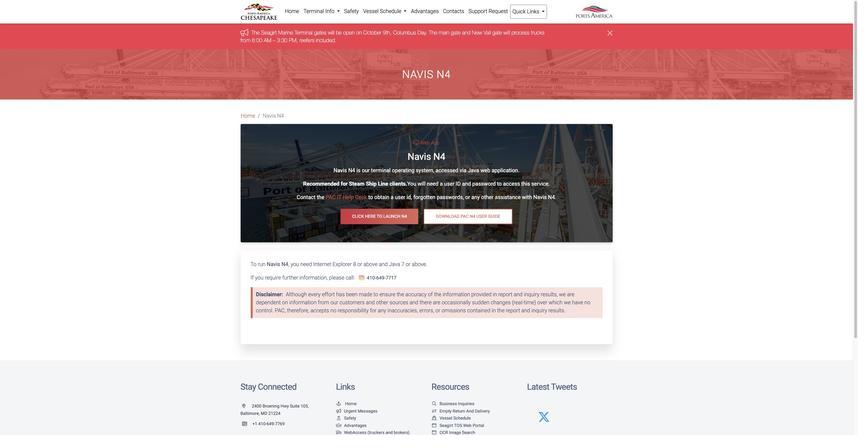 Task type: vqa. For each thing, say whether or not it's contained in the screenshot.
on in the ALTHOUGH EVERY EFFORT HAS BEEN MADE TO ENSURE THE ACCURACY OF THE INFORMATION PROVIDED IN REPORT AND INQUIRY RESULTS, WE ARE DEPENDENT ON INFORMATION FROM OUR CUSTOMERS AND OTHER SOURCES AND THERE ARE OCCASIONALLY SUDDEN CHANGES (REAL-TIME) OVER WHICH WE HAVE NO CONTROL. PAC, THEREFORE, ACCEPTS NO RESPONSIBILITY FOR ANY INACCURACIES, ERRORS, OR OMISSIONS CONTAINED IN THE REPORT AND INQUIRY RESULTS.
yes



Task type: locate. For each thing, give the bounding box(es) containing it.
desk
[[355, 194, 367, 200]]

application.
[[492, 167, 519, 174]]

1 horizontal spatial links
[[527, 8, 539, 15]]

assistance
[[495, 194, 521, 200]]

day.
[[418, 30, 427, 36]]

safety up open
[[344, 8, 359, 14]]

1 vertical spatial for
[[370, 308, 377, 314]]

phone office image right call: on the left of page
[[359, 276, 364, 280]]

java
[[468, 167, 479, 174], [389, 261, 400, 268]]

will left process
[[504, 30, 510, 36]]

+1
[[252, 421, 257, 426]]

(real-
[[512, 299, 524, 306]]

2 horizontal spatial home
[[345, 401, 357, 406]]

advantages down urgent messages "link"
[[344, 423, 367, 428]]

vessel schedule up "seagirt tos web portal" link
[[440, 416, 471, 421]]

phone office image inside +1 410-649-7769 'link'
[[242, 422, 252, 426]]

we
[[559, 291, 566, 298], [564, 299, 571, 306]]

1 horizontal spatial advantages
[[411, 8, 439, 14]]

in up changes
[[493, 291, 497, 298]]

our inside although every effort has been made to ensure the accuracy of the information provided in report and inquiry results, we are dependent on information from our customers and other sources and there are occasionally sudden changes (real-time) over which we have no control. pac, therefore, accepts no responsibility for any inaccuracies, errors, or omissions contained in the report and inquiry results.
[[330, 299, 338, 306]]

a down accessed
[[440, 181, 443, 187]]

web right tos
[[463, 423, 472, 428]]

0 horizontal spatial will
[[328, 30, 334, 36]]

a right obtain
[[391, 194, 394, 200]]

410-649-7717 link
[[356, 275, 397, 281]]

safety link up open
[[342, 5, 361, 18]]

user left id,
[[395, 194, 405, 200]]

0 vertical spatial vessel schedule link
[[361, 5, 409, 18]]

1 vertical spatial a
[[391, 194, 394, 200]]

report down (real-
[[506, 308, 520, 314]]

vessel schedule link up 9th,
[[361, 5, 409, 18]]

has
[[336, 291, 345, 298]]

from inside although every effort has been made to ensure the accuracy of the information provided in report and inquiry results, we are dependent on information from our customers and other sources and there are occasionally sudden changes (real-time) over which we have no control. pac, therefore, accepts no responsibility for any inaccuracies, errors, or omissions contained in the report and inquiry results.
[[318, 299, 329, 306]]

vessel up october
[[363, 8, 379, 14]]

from inside the seagirt marine terminal gates will be open on october 9th, columbus day. the main gate and new vail gate will process trucks from 6:00 am – 3:30 pm, reefers included.
[[241, 37, 250, 43]]

0 horizontal spatial on
[[282, 299, 288, 306]]

phone office image
[[359, 276, 364, 280], [242, 422, 252, 426]]

1 vertical spatial home
[[241, 113, 255, 119]]

1 vertical spatial seagirt
[[440, 423, 453, 428]]

on right open
[[356, 30, 362, 36]]

reefers
[[299, 37, 315, 43]]

1 vertical spatial navis n4
[[263, 113, 284, 119]]

from left 6:00
[[241, 37, 250, 43]]

seagirt tos web portal
[[440, 423, 484, 428]]

home link
[[283, 5, 301, 18], [241, 112, 255, 120], [336, 401, 357, 406]]

410-
[[367, 275, 376, 281], [258, 421, 267, 426]]

messages
[[358, 409, 377, 414]]

schedule up seagirt tos web portal
[[453, 416, 471, 421]]

you right ,
[[291, 261, 299, 268]]

1 horizontal spatial you
[[291, 261, 299, 268]]

on up pac,
[[282, 299, 288, 306]]

need up if you require further information, please call:
[[300, 261, 312, 268]]

0 vertical spatial bullhorn image
[[241, 29, 251, 36]]

the seagirt marine terminal gates will be open on october 9th, columbus day. the main gate and new vail gate will process trucks from 6:00 am – 3:30 pm, reefers included.
[[241, 30, 545, 43]]

return
[[453, 409, 465, 414]]

from
[[241, 37, 250, 43], [318, 299, 329, 306]]

we up which
[[559, 291, 566, 298]]

n4
[[437, 68, 451, 81], [277, 113, 284, 119], [433, 151, 445, 162], [348, 167, 355, 174], [401, 214, 407, 219], [282, 261, 288, 268]]

1 horizontal spatial vessel schedule
[[440, 416, 471, 421]]

user left id in the top of the page
[[444, 181, 455, 187]]

explorer
[[333, 261, 352, 268]]

phone office image inside 410-649-7717 link
[[359, 276, 364, 280]]

no right have
[[584, 299, 590, 306]]

will
[[328, 30, 334, 36], [504, 30, 510, 36], [418, 181, 426, 187]]

need down navis n4 is our terminal operating system, accessed via java web application.
[[427, 181, 439, 187]]

1 vertical spatial need
[[300, 261, 312, 268]]

advantages link down "user hard hat" image
[[336, 423, 367, 428]]

the up 6:00
[[251, 30, 260, 36]]

web left the 'app'
[[420, 140, 430, 146]]

the up the sources
[[397, 291, 404, 298]]

home link for terminal info link
[[283, 5, 301, 18]]

app
[[431, 140, 439, 146]]

vessel
[[363, 8, 379, 14], [440, 416, 452, 421]]

every
[[308, 291, 321, 298]]

java left 7
[[389, 261, 400, 268]]

safety down urgent
[[344, 416, 356, 421]]

2400
[[252, 404, 261, 409]]

1 vertical spatial vessel schedule link
[[432, 416, 471, 421]]

to right desk
[[368, 194, 373, 200]]

0 vertical spatial java
[[468, 167, 479, 174]]

1 vertical spatial 649-
[[267, 421, 275, 426]]

new
[[472, 30, 482, 36]]

information up occasionally
[[443, 291, 470, 298]]

0 vertical spatial other
[[481, 194, 494, 200]]

2 browser image from the top
[[432, 431, 437, 435]]

clients.
[[390, 181, 407, 187]]

terminal left info
[[304, 8, 324, 14]]

phone office image for stay connected
[[242, 422, 252, 426]]

which
[[549, 299, 563, 306]]

1 horizontal spatial java
[[468, 167, 479, 174]]

links up anchor icon
[[336, 382, 355, 392]]

1 vertical spatial links
[[336, 382, 355, 392]]

1 horizontal spatial need
[[427, 181, 439, 187]]

java right via
[[468, 167, 479, 174]]

0 horizontal spatial vessel
[[363, 8, 379, 14]]

for down the made
[[370, 308, 377, 314]]

home for home link associated with terminal info link
[[285, 8, 299, 14]]

or right passwords, on the right top of the page
[[465, 194, 470, 200]]

0 horizontal spatial home
[[241, 113, 255, 119]]

in down changes
[[492, 308, 496, 314]]

inquiry down over
[[532, 308, 547, 314]]

links
[[527, 8, 539, 15], [336, 382, 355, 392]]

1 vertical spatial web
[[463, 423, 472, 428]]

exchange image
[[432, 409, 437, 413]]

0 vertical spatial a
[[440, 181, 443, 187]]

8
[[353, 261, 356, 268]]

to right the made
[[374, 291, 378, 298]]

terminal up reefers
[[295, 30, 313, 36]]

0 vertical spatial safety link
[[342, 5, 361, 18]]

1 vertical spatial vessel
[[440, 416, 452, 421]]

0 horizontal spatial home link
[[241, 112, 255, 120]]

0 horizontal spatial need
[[300, 261, 312, 268]]

1 vertical spatial browser image
[[432, 431, 437, 435]]

1 the from the left
[[251, 30, 260, 36]]

hand receiving image
[[336, 424, 341, 428]]

our right is
[[362, 167, 370, 174]]

1 vertical spatial information
[[289, 299, 317, 306]]

ensure
[[380, 291, 395, 298]]

report up changes
[[498, 291, 512, 298]]

1 vertical spatial you
[[255, 275, 264, 281]]

require
[[265, 275, 281, 281]]

0 horizontal spatial information
[[289, 299, 317, 306]]

and up (real-
[[514, 291, 523, 298]]

1 horizontal spatial on
[[356, 30, 362, 36]]

0 horizontal spatial the
[[251, 30, 260, 36]]

tweets
[[551, 382, 577, 392]]

0 vertical spatial home
[[285, 8, 299, 14]]

vessel schedule up 9th,
[[363, 8, 403, 14]]

advantages link up day.
[[409, 5, 441, 18]]

0 horizontal spatial links
[[336, 382, 355, 392]]

0 horizontal spatial gate
[[451, 30, 461, 36]]

410- down above
[[367, 275, 376, 281]]

or right errors,
[[436, 308, 440, 314]]

latest
[[527, 382, 549, 392]]

0 vertical spatial for
[[341, 181, 348, 187]]

1 horizontal spatial web
[[463, 423, 472, 428]]

above.
[[412, 261, 427, 268]]

1 horizontal spatial phone office image
[[359, 276, 364, 280]]

information up therefore,
[[289, 299, 317, 306]]

1 vertical spatial from
[[318, 299, 329, 306]]

browser image
[[432, 424, 437, 428], [432, 431, 437, 435]]

2 vertical spatial navis n4
[[408, 151, 445, 162]]

0 vertical spatial need
[[427, 181, 439, 187]]

0 horizontal spatial vessel schedule
[[363, 8, 403, 14]]

1 browser image from the top
[[432, 424, 437, 428]]

anchor image
[[336, 402, 341, 406]]

terminal
[[304, 8, 324, 14], [295, 30, 313, 36]]

any down ensure at the bottom left of page
[[378, 308, 386, 314]]

we left have
[[564, 299, 571, 306]]

support request link
[[466, 5, 510, 18]]

gate right main
[[451, 30, 461, 36]]

obtain
[[374, 194, 389, 200]]

other down password
[[481, 194, 494, 200]]

click here to launch n4 link
[[341, 209, 418, 224]]

1 vertical spatial other
[[376, 299, 388, 306]]

649- down above
[[376, 275, 386, 281]]

search image
[[432, 402, 437, 406]]

map marker alt image
[[242, 404, 251, 409]]

0 horizontal spatial a
[[391, 194, 394, 200]]

click here to launch n4
[[352, 214, 407, 219]]

are
[[567, 291, 575, 298], [433, 299, 440, 306]]

for inside although every effort has been made to ensure the accuracy of the information provided in report and inquiry results, we are dependent on information from our customers and other sources and there are occasionally sudden changes (real-time) over which we have no control. pac, therefore, accepts no responsibility for any inaccuracies, errors, or omissions contained in the report and inquiry results.
[[370, 308, 377, 314]]

contacts
[[443, 8, 464, 14]]

pac
[[461, 214, 469, 219]]

accessed
[[436, 167, 458, 174]]

gate right vail
[[492, 30, 502, 36]]

support request
[[469, 8, 508, 14]]

any down password
[[471, 194, 480, 200]]

2 vertical spatial home link
[[336, 401, 357, 406]]

+1 410-649-7769
[[252, 421, 285, 426]]

2400 broening hwy suite 105, baltimore, md 21224
[[241, 404, 309, 416]]

inquiry up time)
[[524, 291, 540, 298]]

0 vertical spatial advantages link
[[409, 5, 441, 18]]

ship
[[366, 181, 377, 187]]

you right the if
[[255, 275, 264, 281]]

0 vertical spatial you
[[291, 261, 299, 268]]

phone office image down baltimore,
[[242, 422, 252, 426]]

and right above
[[379, 261, 388, 268]]

columbus
[[393, 30, 416, 36]]

omissions
[[442, 308, 466, 314]]

0 vertical spatial report
[[498, 291, 512, 298]]

terminal info link
[[301, 5, 342, 18]]

1 horizontal spatial vessel
[[440, 416, 452, 421]]

1 vertical spatial no
[[330, 308, 336, 314]]

1 gate from the left
[[451, 30, 461, 36]]

vessel down empty
[[440, 416, 452, 421]]

any
[[471, 194, 480, 200], [378, 308, 386, 314]]

2 gate from the left
[[492, 30, 502, 36]]

1 horizontal spatial from
[[318, 299, 329, 306]]

other down ensure at the bottom left of page
[[376, 299, 388, 306]]

made
[[359, 291, 372, 298]]

no right accepts
[[330, 308, 336, 314]]

0 vertical spatial on
[[356, 30, 362, 36]]

0 horizontal spatial schedule
[[380, 8, 401, 14]]

links right quick
[[527, 8, 539, 15]]

0 vertical spatial vessel
[[363, 8, 379, 14]]

1 vertical spatial any
[[378, 308, 386, 314]]

report
[[498, 291, 512, 298], [506, 308, 520, 314]]

1 horizontal spatial no
[[584, 299, 590, 306]]

0 horizontal spatial bullhorn image
[[241, 29, 251, 36]]

and left new
[[462, 30, 471, 36]]

1 vertical spatial phone office image
[[242, 422, 252, 426]]

advantages link
[[409, 5, 441, 18], [336, 423, 367, 428]]

the right day.
[[429, 30, 437, 36]]

1 vertical spatial terminal
[[295, 30, 313, 36]]

vail
[[484, 30, 491, 36]]

our down effort
[[330, 299, 338, 306]]

for left the steam
[[341, 181, 348, 187]]

0 horizontal spatial from
[[241, 37, 250, 43]]

main
[[439, 30, 449, 36]]

from up accepts
[[318, 299, 329, 306]]

1 horizontal spatial bullhorn image
[[336, 409, 341, 413]]

0 vertical spatial phone office image
[[359, 276, 364, 280]]

safety link down urgent
[[336, 416, 356, 421]]

will right you
[[418, 181, 426, 187]]

or inside although every effort has been made to ensure the accuracy of the information provided in report and inquiry results, we are dependent on information from our customers and other sources and there are occasionally sudden changes (real-time) over which we have no control. pac, therefore, accepts no responsibility for any inaccuracies, errors, or omissions contained in the report and inquiry results.
[[436, 308, 440, 314]]

1 vertical spatial on
[[282, 299, 288, 306]]

0 vertical spatial web
[[420, 140, 430, 146]]

0 horizontal spatial you
[[255, 275, 264, 281]]

vessel schedule link
[[361, 5, 409, 18], [432, 416, 471, 421]]

october
[[363, 30, 381, 36]]

safety link
[[342, 5, 361, 18], [336, 416, 356, 421]]

2 horizontal spatial home link
[[336, 401, 357, 406]]

broening
[[263, 404, 280, 409]]

schedule up 9th,
[[380, 8, 401, 14]]

internet
[[313, 261, 331, 268]]

gate
[[451, 30, 461, 36], [492, 30, 502, 36]]

bullhorn image
[[241, 29, 251, 36], [336, 409, 341, 413]]

0 horizontal spatial java
[[389, 261, 400, 268]]

system,
[[416, 167, 434, 174]]

0 horizontal spatial vessel schedule link
[[361, 5, 409, 18]]

although
[[286, 291, 307, 298]]

recommended for steam ship line clients. you will need a user id and password to access this service.
[[303, 181, 550, 187]]

will left be
[[328, 30, 334, 36]]

1 horizontal spatial home link
[[283, 5, 301, 18]]

vessel schedule link down empty
[[432, 416, 471, 421]]

above
[[364, 261, 378, 268]]

0 vertical spatial seagirt
[[261, 30, 277, 36]]

2 vertical spatial home
[[345, 401, 357, 406]]

0 vertical spatial browser image
[[432, 424, 437, 428]]

pm,
[[289, 37, 298, 43]]

are up have
[[567, 291, 575, 298]]

seagirt left tos
[[440, 423, 453, 428]]

0 vertical spatial 649-
[[376, 275, 386, 281]]

are right there
[[433, 299, 440, 306]]

user
[[444, 181, 455, 187], [395, 194, 405, 200]]

with
[[522, 194, 532, 200]]

latest tweets
[[527, 382, 577, 392]]

seagirt up am
[[261, 30, 277, 36]]

truck container image
[[336, 431, 341, 435]]

errors,
[[419, 308, 434, 314]]

the left 'pac'
[[317, 194, 324, 200]]

0 vertical spatial from
[[241, 37, 250, 43]]

0 vertical spatial information
[[443, 291, 470, 298]]

advantages up day.
[[411, 8, 439, 14]]

terminal info
[[304, 8, 336, 14]]

410- right +1
[[258, 421, 267, 426]]

and down time)
[[521, 308, 530, 314]]

21224
[[268, 411, 280, 416]]

on inside although every effort has been made to ensure the accuracy of the information provided in report and inquiry results, we are dependent on information from our customers and other sources and there are occasionally sudden changes (real-time) over which we have no control. pac, therefore, accepts no responsibility for any inaccuracies, errors, or omissions contained in the report and inquiry results.
[[282, 299, 288, 306]]

further
[[282, 275, 298, 281]]

home
[[285, 8, 299, 14], [241, 113, 255, 119], [345, 401, 357, 406]]

649- down 21224
[[267, 421, 275, 426]]



Task type: describe. For each thing, give the bounding box(es) containing it.
effort
[[322, 291, 335, 298]]

1 vertical spatial home link
[[241, 112, 255, 120]]

quick links link
[[510, 5, 547, 19]]

results,
[[541, 291, 558, 298]]

0 vertical spatial in
[[493, 291, 497, 298]]

customers
[[340, 299, 365, 306]]

7769
[[275, 421, 285, 426]]

sources
[[390, 299, 408, 306]]

call:
[[346, 275, 355, 281]]

1 horizontal spatial our
[[362, 167, 370, 174]]

via
[[460, 167, 467, 174]]

home for middle home link
[[241, 113, 255, 119]]

been
[[346, 291, 358, 298]]

and right id in the top of the page
[[462, 181, 471, 187]]

1 vertical spatial report
[[506, 308, 520, 314]]

0 vertical spatial are
[[567, 291, 575, 298]]

safety link for left advantages link
[[336, 416, 356, 421]]

sudden
[[472, 299, 489, 306]]

web
[[481, 167, 490, 174]]

0 vertical spatial vessel schedule
[[363, 8, 403, 14]]

password
[[472, 181, 496, 187]]

to inside although every effort has been made to ensure the accuracy of the information provided in report and inquiry results, we are dependent on information from our customers and other sources and there are occasionally sudden changes (real-time) over which we have no control. pac, therefore, accepts no responsibility for any inaccuracies, errors, or omissions contained in the report and inquiry results.
[[374, 291, 378, 298]]

steam
[[349, 181, 365, 187]]

7
[[402, 261, 405, 268]]

2 the from the left
[[429, 30, 437, 36]]

1 vertical spatial inquiry
[[532, 308, 547, 314]]

am
[[264, 37, 271, 43]]

is
[[357, 167, 361, 174]]

pac
[[326, 194, 336, 200]]

contact the pac it help desk to obtain a user id, forgotten passwords, or any other assistance with navis n4.
[[297, 194, 556, 200]]

line
[[378, 181, 388, 187]]

contact
[[297, 194, 316, 200]]

0 vertical spatial terminal
[[304, 8, 324, 14]]

1 horizontal spatial 410-
[[367, 275, 376, 281]]

1 vertical spatial are
[[433, 299, 440, 306]]

0 vertical spatial links
[[527, 8, 539, 15]]

9th,
[[383, 30, 392, 36]]

seagirt inside the seagirt marine terminal gates will be open on october 9th, columbus day. the main gate and new vail gate will process trucks from 6:00 am – 3:30 pm, reefers included.
[[261, 30, 277, 36]]

process
[[512, 30, 530, 36]]

to right "here"
[[377, 214, 382, 219]]

0 vertical spatial no
[[584, 299, 590, 306]]

the down changes
[[497, 308, 505, 314]]

service.
[[531, 181, 550, 187]]

terminal
[[371, 167, 391, 174]]

3:30
[[277, 37, 287, 43]]

1 horizontal spatial 649-
[[376, 275, 386, 281]]

empty return and delivery
[[440, 409, 490, 414]]

pac it help desk link
[[326, 194, 368, 200]]

tos
[[454, 423, 462, 428]]

recommended
[[303, 181, 340, 187]]

1 horizontal spatial vessel schedule link
[[432, 416, 471, 421]]

browser image inside "seagirt tos web portal" link
[[432, 424, 437, 428]]

0 vertical spatial advantages
[[411, 8, 439, 14]]

2400 broening hwy suite 105, baltimore, md 21224 link
[[241, 404, 309, 416]]

0 horizontal spatial for
[[341, 181, 348, 187]]

bullhorn image inside urgent messages "link"
[[336, 409, 341, 413]]

info
[[325, 8, 334, 14]]

web app
[[419, 140, 439, 146]]

open
[[343, 30, 355, 36]]

0 vertical spatial inquiry
[[524, 291, 540, 298]]

0 horizontal spatial advantages
[[344, 423, 367, 428]]

disclaimer:
[[256, 291, 283, 298]]

1 horizontal spatial seagirt
[[440, 423, 453, 428]]

safety link for the top vessel schedule link
[[342, 5, 361, 18]]

1 horizontal spatial information
[[443, 291, 470, 298]]

resources
[[432, 382, 469, 392]]

to
[[251, 261, 257, 268]]

1 safety from the top
[[344, 8, 359, 14]]

phone office image for to run
[[359, 276, 364, 280]]

business
[[440, 401, 457, 406]]

gates
[[314, 30, 326, 36]]

1 horizontal spatial schedule
[[453, 416, 471, 421]]

hwy
[[281, 404, 289, 409]]

0 horizontal spatial user
[[395, 194, 405, 200]]

the right of
[[434, 291, 442, 298]]

1 vertical spatial we
[[564, 299, 571, 306]]

accepts
[[311, 308, 329, 314]]

1 vertical spatial in
[[492, 308, 496, 314]]

you
[[407, 181, 416, 187]]

0 horizontal spatial 649-
[[267, 421, 275, 426]]

bullhorn image inside the seagirt marine terminal gates will be open on october 9th, columbus day. the main gate and new vail gate will process trucks from 6:00 am – 3:30 pm, reefers included. alert
[[241, 29, 251, 36]]

the seagirt marine terminal gates will be open on october 9th, columbus day. the main gate and new vail gate will process trucks from 6:00 am – 3:30 pm, reefers included. alert
[[0, 24, 853, 49]]

ship image
[[432, 416, 437, 421]]

download pac n4 user guide
[[436, 214, 500, 219]]

request
[[489, 8, 508, 14]]

results.
[[549, 308, 566, 314]]

0 vertical spatial navis n4
[[402, 68, 451, 81]]

0 vertical spatial we
[[559, 291, 566, 298]]

n4
[[470, 214, 475, 219]]

support
[[469, 8, 487, 14]]

responsibility
[[338, 308, 369, 314]]

and down the made
[[366, 299, 375, 306]]

if you require further information, please call:
[[251, 275, 356, 281]]

any inside although every effort has been made to ensure the accuracy of the information provided in report and inquiry results, we are dependent on information from our customers and other sources and there are occasionally sudden changes (real-time) over which we have no control. pac, therefore, accepts no responsibility for any inaccuracies, errors, or omissions contained in the report and inquiry results.
[[378, 308, 386, 314]]

home link for urgent messages "link"
[[336, 401, 357, 406]]

1 horizontal spatial will
[[418, 181, 426, 187]]

contacts link
[[441, 5, 466, 18]]

seagirt tos web portal link
[[432, 423, 484, 428]]

quick links
[[513, 8, 541, 15]]

other inside although every effort has been made to ensure the accuracy of the information provided in report and inquiry results, we are dependent on information from our customers and other sources and there are occasionally sudden changes (real-time) over which we have no control. pac, therefore, accepts no responsibility for any inaccuracies, errors, or omissions contained in the report and inquiry results.
[[376, 299, 388, 306]]

forgotten
[[413, 194, 435, 200]]

0 vertical spatial any
[[471, 194, 480, 200]]

1 horizontal spatial other
[[481, 194, 494, 200]]

1 horizontal spatial user
[[444, 181, 455, 187]]

terminal inside the seagirt marine terminal gates will be open on october 9th, columbus day. the main gate and new vail gate will process trucks from 6:00 am – 3:30 pm, reefers included.
[[295, 30, 313, 36]]

1 vertical spatial 410-
[[258, 421, 267, 426]]

or right 8
[[357, 261, 362, 268]]

urgent messages
[[344, 409, 377, 414]]

and inside the seagirt marine terminal gates will be open on october 9th, columbus day. the main gate and new vail gate will process trucks from 6:00 am – 3:30 pm, reefers included.
[[462, 30, 471, 36]]

n4.
[[548, 194, 556, 200]]

launch
[[383, 214, 400, 219]]

1 vertical spatial java
[[389, 261, 400, 268]]

user
[[476, 214, 487, 219]]

provided
[[471, 291, 492, 298]]

close image
[[608, 29, 613, 37]]

download pac n4 user guide link
[[424, 209, 512, 224]]

business inquiries link
[[432, 401, 474, 406]]

–
[[273, 37, 276, 43]]

and down accuracy
[[410, 299, 418, 306]]

inquiries
[[458, 401, 474, 406]]

be
[[336, 30, 342, 36]]

navis n4 is our terminal operating system, accessed via java web application.
[[334, 167, 519, 174]]

7717
[[386, 275, 397, 281]]

contained
[[467, 308, 490, 314]]

download
[[436, 214, 460, 219]]

2 horizontal spatial will
[[504, 30, 510, 36]]

run
[[258, 261, 266, 268]]

md
[[261, 411, 267, 416]]

business inquiries
[[440, 401, 474, 406]]

to run navis n4 , you need internet explorer 8 or above and java 7 or above.
[[251, 261, 427, 268]]

inaccuracies,
[[388, 308, 418, 314]]

although every effort has been made to ensure the accuracy of the information provided in report and inquiry results, we are dependent on information from our customers and other sources and there are occasionally sudden changes (real-time) over which we have no control. pac, therefore, accepts no responsibility for any inaccuracies, errors, or omissions contained in the report and inquiry results.
[[256, 291, 590, 314]]

trucks
[[531, 30, 545, 36]]

over
[[537, 299, 547, 306]]

0 horizontal spatial advantages link
[[336, 423, 367, 428]]

user hard hat image
[[336, 416, 341, 421]]

2 safety from the top
[[344, 416, 356, 421]]

to left access
[[497, 181, 502, 187]]

or right 7
[[406, 261, 411, 268]]

stay
[[241, 382, 256, 392]]

therefore,
[[287, 308, 309, 314]]

the seagirt marine terminal gates will be open on october 9th, columbus day. the main gate and new vail gate will process trucks from 6:00 am – 3:30 pm, reefers included. link
[[241, 30, 545, 43]]

there
[[420, 299, 432, 306]]

0 horizontal spatial web
[[420, 140, 430, 146]]

0 vertical spatial schedule
[[380, 8, 401, 14]]

portal
[[473, 423, 484, 428]]

of
[[428, 291, 433, 298]]

on inside the seagirt marine terminal gates will be open on october 9th, columbus day. the main gate and new vail gate will process trucks from 6:00 am – 3:30 pm, reefers included.
[[356, 30, 362, 36]]

it
[[337, 194, 341, 200]]

access
[[503, 181, 520, 187]]

click
[[352, 214, 364, 219]]



